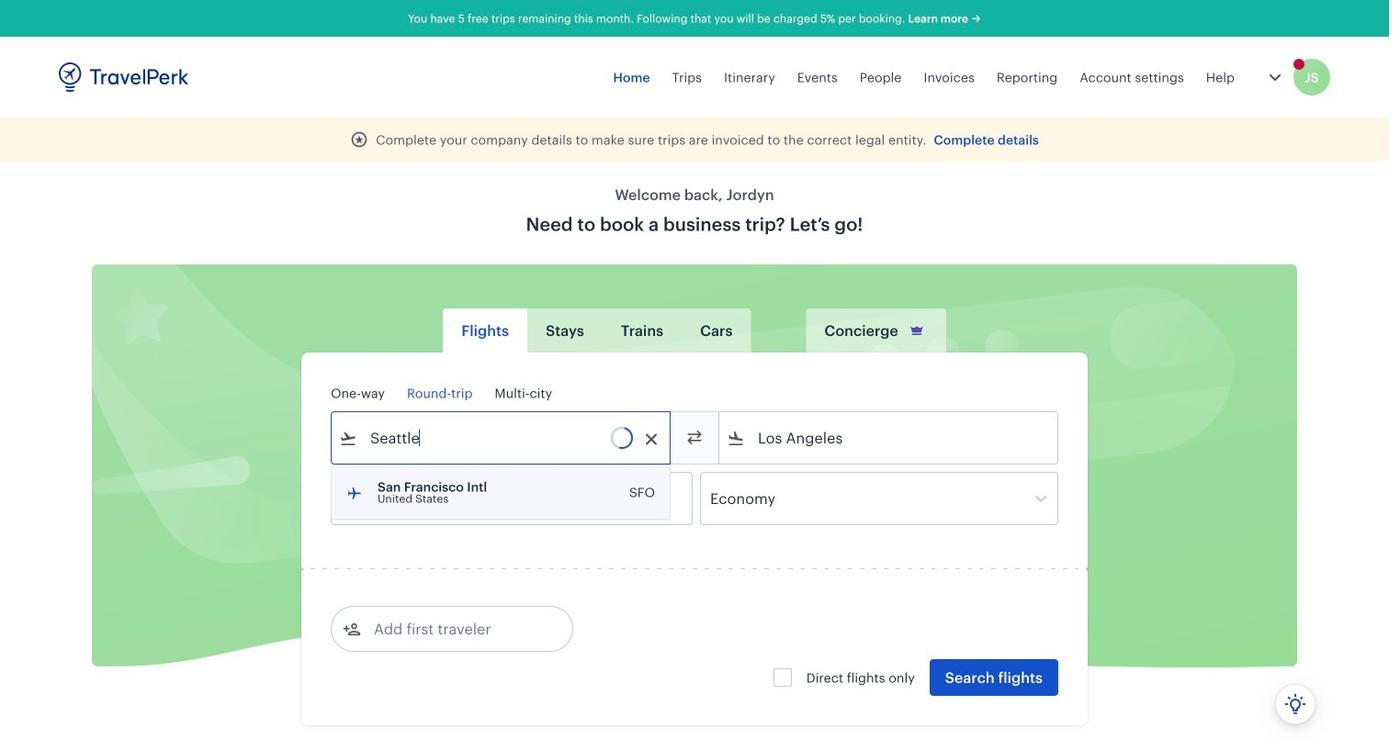 Task type: locate. For each thing, give the bounding box(es) containing it.
To search field
[[745, 424, 1034, 453]]



Task type: describe. For each thing, give the bounding box(es) containing it.
Depart text field
[[358, 473, 453, 525]]

Return text field
[[467, 473, 562, 525]]

From search field
[[358, 424, 646, 453]]

Add first traveler search field
[[361, 615, 552, 644]]



